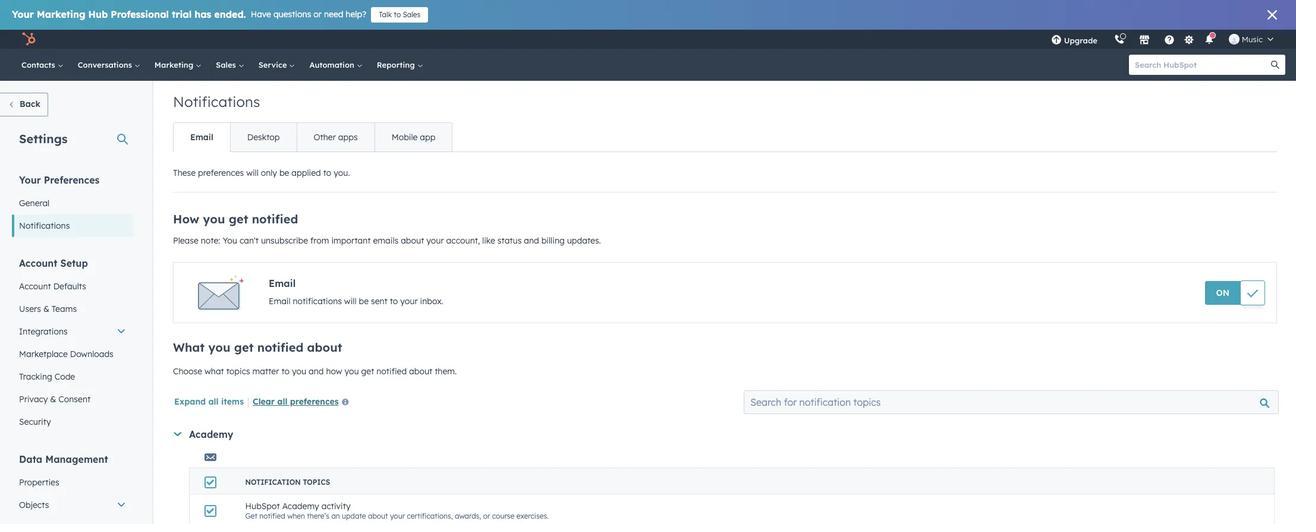 Task type: vqa. For each thing, say whether or not it's contained in the screenshot.
'Christina Overa' IMAGE
no



Task type: locate. For each thing, give the bounding box(es) containing it.
clear all preferences
[[253, 397, 339, 407]]

1 vertical spatial get
[[234, 340, 254, 355]]

notified left them.
[[377, 366, 407, 377]]

navigation
[[173, 123, 453, 152]]

all left items
[[208, 397, 219, 407]]

apps
[[338, 132, 358, 143]]

0 vertical spatial will
[[246, 168, 259, 178]]

only
[[261, 168, 277, 178]]

0 horizontal spatial be
[[279, 168, 289, 178]]

marketplaces image
[[1140, 35, 1150, 46]]

& for privacy
[[50, 394, 56, 405]]

preferences
[[198, 168, 244, 178], [290, 397, 339, 407]]

email notifications will be sent to your inbox.
[[269, 296, 444, 307]]

0 vertical spatial &
[[43, 304, 49, 315]]

an
[[332, 512, 340, 521]]

1 horizontal spatial marketing
[[155, 60, 196, 70]]

0 vertical spatial topics
[[226, 366, 250, 377]]

will left sent
[[344, 296, 357, 307]]

choose
[[173, 366, 202, 377]]

account defaults
[[19, 281, 86, 292]]

email left notifications on the left of the page
[[269, 296, 291, 307]]

or left the need
[[314, 9, 322, 20]]

can't
[[240, 236, 259, 246]]

navigation containing email
[[173, 123, 453, 152]]

when
[[287, 512, 305, 521]]

other
[[314, 132, 336, 143]]

0 vertical spatial email
[[190, 132, 213, 143]]

sales
[[403, 10, 421, 19], [216, 60, 238, 70]]

0 horizontal spatial preferences
[[198, 168, 244, 178]]

teams
[[52, 304, 77, 315]]

1 horizontal spatial academy
[[282, 501, 319, 512]]

settings image
[[1184, 35, 1195, 46]]

account setup element
[[12, 257, 133, 434]]

topics up activity
[[303, 478, 330, 487]]

users & teams
[[19, 304, 77, 315]]

help image
[[1165, 35, 1175, 46]]

0 horizontal spatial topics
[[226, 366, 250, 377]]

notification topics
[[245, 478, 330, 487]]

0 horizontal spatial all
[[208, 397, 219, 407]]

account up 'account defaults'
[[19, 258, 57, 269]]

you
[[203, 212, 225, 227], [208, 340, 231, 355], [292, 366, 306, 377], [345, 366, 359, 377]]

you up what in the left bottom of the page
[[208, 340, 231, 355]]

course
[[492, 512, 515, 521]]

how
[[326, 366, 342, 377]]

2 vertical spatial get
[[361, 366, 374, 377]]

1 vertical spatial or
[[483, 512, 490, 521]]

0 vertical spatial and
[[524, 236, 539, 246]]

1 horizontal spatial topics
[[303, 478, 330, 487]]

menu
[[1043, 30, 1282, 49]]

academy down expand all items in the left of the page
[[189, 429, 233, 441]]

0 vertical spatial your
[[12, 8, 34, 20]]

status
[[498, 236, 522, 246]]

your left the account,
[[427, 236, 444, 246]]

app
[[420, 132, 436, 143]]

0 vertical spatial account
[[19, 258, 57, 269]]

professional
[[111, 8, 169, 20]]

tracking code link
[[12, 366, 133, 388]]

1 vertical spatial your
[[19, 174, 41, 186]]

billing
[[542, 236, 565, 246]]

email button
[[174, 123, 230, 152]]

sales right "talk"
[[403, 10, 421, 19]]

0 vertical spatial notifications
[[173, 93, 260, 111]]

2 account from the top
[[19, 281, 51, 292]]

get
[[229, 212, 248, 227], [234, 340, 254, 355], [361, 366, 374, 377]]

contacts link
[[14, 49, 71, 81]]

your for your marketing hub professional trial has ended. have questions or need help?
[[12, 8, 34, 20]]

marketing down the trial
[[155, 60, 196, 70]]

to
[[394, 10, 401, 19], [323, 168, 331, 178], [390, 296, 398, 307], [282, 366, 290, 377]]

close image
[[1268, 10, 1278, 20]]

talk to sales button
[[371, 7, 428, 23]]

marketing link
[[147, 49, 209, 81]]

update
[[342, 512, 366, 521]]

1 all from the left
[[208, 397, 219, 407]]

general link
[[12, 192, 133, 215]]

will
[[246, 168, 259, 178], [344, 296, 357, 307]]

topics
[[226, 366, 250, 377], [303, 478, 330, 487]]

1 horizontal spatial preferences
[[290, 397, 339, 407]]

& right privacy
[[50, 394, 56, 405]]

academy button
[[174, 429, 1275, 441]]

upgrade
[[1065, 36, 1098, 45]]

0 vertical spatial be
[[279, 168, 289, 178]]

marketplace downloads link
[[12, 343, 133, 366]]

these
[[173, 168, 196, 178]]

them.
[[435, 366, 457, 377]]

0 vertical spatial academy
[[189, 429, 233, 441]]

will left only
[[246, 168, 259, 178]]

0 horizontal spatial sales
[[216, 60, 238, 70]]

be left sent
[[359, 296, 369, 307]]

consent
[[58, 394, 91, 405]]

users
[[19, 304, 41, 315]]

desktop
[[247, 132, 280, 143]]

1 horizontal spatial sales
[[403, 10, 421, 19]]

expand all items button
[[174, 397, 244, 407]]

updates.
[[567, 236, 601, 246]]

integrations button
[[12, 321, 133, 343]]

0 horizontal spatial notifications
[[19, 221, 70, 231]]

0 vertical spatial sales
[[403, 10, 421, 19]]

get up you
[[229, 212, 248, 227]]

0 horizontal spatial or
[[314, 9, 322, 20]]

1 horizontal spatial notifications
[[173, 93, 260, 111]]

preferences right these
[[198, 168, 244, 178]]

& right users
[[43, 304, 49, 315]]

notified
[[252, 212, 298, 227], [257, 340, 304, 355], [377, 366, 407, 377], [259, 512, 285, 521]]

0 vertical spatial get
[[229, 212, 248, 227]]

1 vertical spatial account
[[19, 281, 51, 292]]

1 vertical spatial academy
[[282, 501, 319, 512]]

1 account from the top
[[19, 258, 57, 269]]

all right clear
[[277, 397, 288, 407]]

what
[[205, 366, 224, 377]]

academy
[[189, 429, 233, 441], [282, 501, 319, 512]]

your left certifications,
[[390, 512, 405, 521]]

be right only
[[279, 168, 289, 178]]

awards,
[[455, 512, 481, 521]]

objects button
[[12, 494, 133, 517]]

your inside hubspot academy activity get notified when there's an update about your certifications, awards, or course exercises.
[[390, 512, 405, 521]]

notified inside hubspot academy activity get notified when there's an update about your certifications, awards, or course exercises.
[[259, 512, 285, 521]]

help?
[[346, 9, 367, 20]]

and left billing
[[524, 236, 539, 246]]

0 horizontal spatial &
[[43, 304, 49, 315]]

account setup
[[19, 258, 88, 269]]

like
[[482, 236, 495, 246]]

calling icon image
[[1115, 34, 1125, 45]]

topics right what in the left bottom of the page
[[226, 366, 250, 377]]

to right sent
[[390, 296, 398, 307]]

1 vertical spatial &
[[50, 394, 56, 405]]

and left how
[[309, 366, 324, 377]]

certifications,
[[407, 512, 453, 521]]

or left course on the bottom of the page
[[483, 512, 490, 521]]

your left inbox. at the left bottom of the page
[[400, 296, 418, 307]]

1 horizontal spatial will
[[344, 296, 357, 307]]

notifications down general at the top of the page
[[19, 221, 70, 231]]

1 vertical spatial will
[[344, 296, 357, 307]]

sent
[[371, 296, 388, 307]]

downloads
[[70, 349, 114, 360]]

your preferences element
[[12, 174, 133, 237]]

sales left service
[[216, 60, 238, 70]]

email up notifications on the left of the page
[[269, 278, 296, 290]]

notifications up email button
[[173, 93, 260, 111]]

be
[[279, 168, 289, 178], [359, 296, 369, 307]]

your up general at the top of the page
[[19, 174, 41, 186]]

account up users
[[19, 281, 51, 292]]

what
[[173, 340, 205, 355]]

or inside hubspot academy activity get notified when there's an update about your certifications, awards, or course exercises.
[[483, 512, 490, 521]]

hubspot link
[[14, 32, 45, 46]]

get right how
[[361, 366, 374, 377]]

1 vertical spatial and
[[309, 366, 324, 377]]

1 horizontal spatial be
[[359, 296, 369, 307]]

to right "talk"
[[394, 10, 401, 19]]

1 horizontal spatial all
[[277, 397, 288, 407]]

1 vertical spatial be
[[359, 296, 369, 307]]

all for expand
[[208, 397, 219, 407]]

2 vertical spatial your
[[390, 512, 405, 521]]

preferences
[[44, 174, 100, 186]]

1 horizontal spatial &
[[50, 394, 56, 405]]

0 vertical spatial preferences
[[198, 168, 244, 178]]

your preferences
[[19, 174, 100, 186]]

emails
[[373, 236, 399, 246]]

upgrade image
[[1051, 35, 1062, 46]]

automation
[[310, 60, 357, 70]]

marketing
[[37, 8, 85, 20], [155, 60, 196, 70]]

all for clear
[[277, 397, 288, 407]]

setup
[[60, 258, 88, 269]]

academy down "notification topics"
[[282, 501, 319, 512]]

tracking code
[[19, 372, 75, 382]]

marketing left hub
[[37, 8, 85, 20]]

notified right get
[[259, 512, 285, 521]]

all inside button
[[277, 397, 288, 407]]

get
[[245, 512, 257, 521]]

email up these
[[190, 132, 213, 143]]

your up the hubspot icon
[[12, 8, 34, 20]]

properties
[[19, 478, 59, 488]]

0 vertical spatial or
[[314, 9, 322, 20]]

account for account setup
[[19, 258, 57, 269]]

2 all from the left
[[277, 397, 288, 407]]

1 horizontal spatial or
[[483, 512, 490, 521]]

about inside hubspot academy activity get notified when there's an update about your certifications, awards, or course exercises.
[[368, 512, 388, 521]]

will for be
[[344, 296, 357, 307]]

preferences down choose what topics matter to you and how you get notified about them.
[[290, 397, 339, 407]]

notifications link
[[12, 215, 133, 237]]

about right update
[[368, 512, 388, 521]]

menu item
[[1106, 30, 1109, 49]]

0 horizontal spatial marketing
[[37, 8, 85, 20]]

1 vertical spatial notifications
[[19, 221, 70, 231]]

notifications
[[293, 296, 342, 307]]

0 horizontal spatial will
[[246, 168, 259, 178]]

1 vertical spatial preferences
[[290, 397, 339, 407]]

questions
[[274, 9, 311, 20]]

account,
[[446, 236, 480, 246]]

get up matter
[[234, 340, 254, 355]]

your marketing hub professional trial has ended. have questions or need help?
[[12, 8, 367, 20]]

your for your preferences
[[19, 174, 41, 186]]

notifications
[[173, 93, 260, 111], [19, 221, 70, 231]]

1 horizontal spatial and
[[524, 236, 539, 246]]

reporting link
[[370, 49, 430, 81]]

exercises.
[[517, 512, 549, 521]]

back
[[20, 99, 40, 109]]



Task type: describe. For each thing, give the bounding box(es) containing it.
unsubscribe
[[261, 236, 308, 246]]

data
[[19, 454, 42, 466]]

academy inside hubspot academy activity get notified when there's an update about your certifications, awards, or course exercises.
[[282, 501, 319, 512]]

mobile app
[[392, 132, 436, 143]]

activity
[[322, 501, 351, 512]]

music button
[[1222, 30, 1281, 49]]

ended.
[[214, 8, 246, 20]]

search image
[[1272, 61, 1280, 69]]

there's
[[307, 512, 330, 521]]

to inside talk to sales "button"
[[394, 10, 401, 19]]

applied
[[292, 168, 321, 178]]

defaults
[[53, 281, 86, 292]]

about up how
[[307, 340, 342, 355]]

items
[[221, 397, 244, 407]]

conversations
[[78, 60, 134, 70]]

clear all preferences button
[[253, 396, 354, 410]]

code
[[55, 372, 75, 382]]

please note: you can't unsubscribe from important emails about your account, like status and billing updates.
[[173, 236, 601, 246]]

talk
[[379, 10, 392, 19]]

menu containing music
[[1043, 30, 1282, 49]]

greg robinson image
[[1229, 34, 1240, 45]]

notifications button
[[1200, 30, 1220, 49]]

settings link
[[1182, 33, 1197, 46]]

service link
[[251, 49, 302, 81]]

mobile
[[392, 132, 418, 143]]

other apps
[[314, 132, 358, 143]]

Search for notification topics search field
[[744, 391, 1279, 415]]

1 vertical spatial sales
[[216, 60, 238, 70]]

or inside your marketing hub professional trial has ended. have questions or need help?
[[314, 9, 322, 20]]

1 vertical spatial topics
[[303, 478, 330, 487]]

0 horizontal spatial academy
[[189, 429, 233, 441]]

account defaults link
[[12, 275, 133, 298]]

data management
[[19, 454, 108, 466]]

you up 'clear all preferences'
[[292, 366, 306, 377]]

get for notifications
[[229, 212, 248, 227]]

1 vertical spatial marketing
[[155, 60, 196, 70]]

marketplace downloads
[[19, 349, 114, 360]]

important
[[332, 236, 371, 246]]

help button
[[1160, 30, 1180, 49]]

conversations link
[[71, 49, 147, 81]]

about right emails
[[401, 236, 424, 246]]

reporting
[[377, 60, 417, 70]]

has
[[195, 8, 211, 20]]

hubspot image
[[21, 32, 36, 46]]

integrations
[[19, 327, 68, 337]]

notification
[[245, 478, 301, 487]]

you right how
[[345, 366, 359, 377]]

privacy & consent link
[[12, 388, 133, 411]]

Search HubSpot search field
[[1130, 55, 1275, 75]]

objects
[[19, 500, 49, 511]]

clear
[[253, 397, 275, 407]]

choose what topics matter to you and how you get notified about them.
[[173, 366, 457, 377]]

trial
[[172, 8, 192, 20]]

please
[[173, 236, 199, 246]]

users & teams link
[[12, 298, 133, 321]]

need
[[324, 9, 343, 20]]

& for users
[[43, 304, 49, 315]]

data management element
[[12, 453, 133, 525]]

0 vertical spatial your
[[427, 236, 444, 246]]

2 vertical spatial email
[[269, 296, 291, 307]]

you up the note:
[[203, 212, 225, 227]]

sales inside "button"
[[403, 10, 421, 19]]

caret image
[[174, 433, 182, 437]]

1 vertical spatial email
[[269, 278, 296, 290]]

music
[[1242, 34, 1263, 44]]

notified up unsubscribe at top left
[[252, 212, 298, 227]]

to left you.
[[323, 168, 331, 178]]

will for only
[[246, 168, 259, 178]]

privacy
[[19, 394, 48, 405]]

contacts
[[21, 60, 58, 70]]

management
[[45, 454, 108, 466]]

note:
[[201, 236, 220, 246]]

matter
[[253, 366, 279, 377]]

search button
[[1266, 55, 1286, 75]]

you.
[[334, 168, 350, 178]]

get for how you get notified
[[234, 340, 254, 355]]

security
[[19, 417, 51, 428]]

expand
[[174, 397, 206, 407]]

preferences inside button
[[290, 397, 339, 407]]

notified up matter
[[257, 340, 304, 355]]

sales link
[[209, 49, 251, 81]]

properties link
[[12, 472, 133, 494]]

to right matter
[[282, 366, 290, 377]]

how you get notified
[[173, 212, 298, 227]]

hubspot academy activity get notified when there's an update about your certifications, awards, or course exercises.
[[245, 501, 549, 521]]

notifications image
[[1204, 35, 1215, 46]]

automation link
[[302, 49, 370, 81]]

about left them.
[[409, 366, 433, 377]]

general
[[19, 198, 50, 209]]

talk to sales
[[379, 10, 421, 19]]

0 horizontal spatial and
[[309, 366, 324, 377]]

email inside button
[[190, 132, 213, 143]]

calling icon button
[[1110, 32, 1130, 47]]

mobile app button
[[375, 123, 452, 152]]

these preferences will only be applied to you.
[[173, 168, 350, 178]]

1 vertical spatial your
[[400, 296, 418, 307]]

notifications inside your preferences element
[[19, 221, 70, 231]]

0 vertical spatial marketing
[[37, 8, 85, 20]]

expand all items
[[174, 397, 244, 407]]

hubspot
[[245, 501, 280, 512]]

account for account defaults
[[19, 281, 51, 292]]

settings
[[19, 131, 68, 146]]

have
[[251, 9, 271, 20]]



